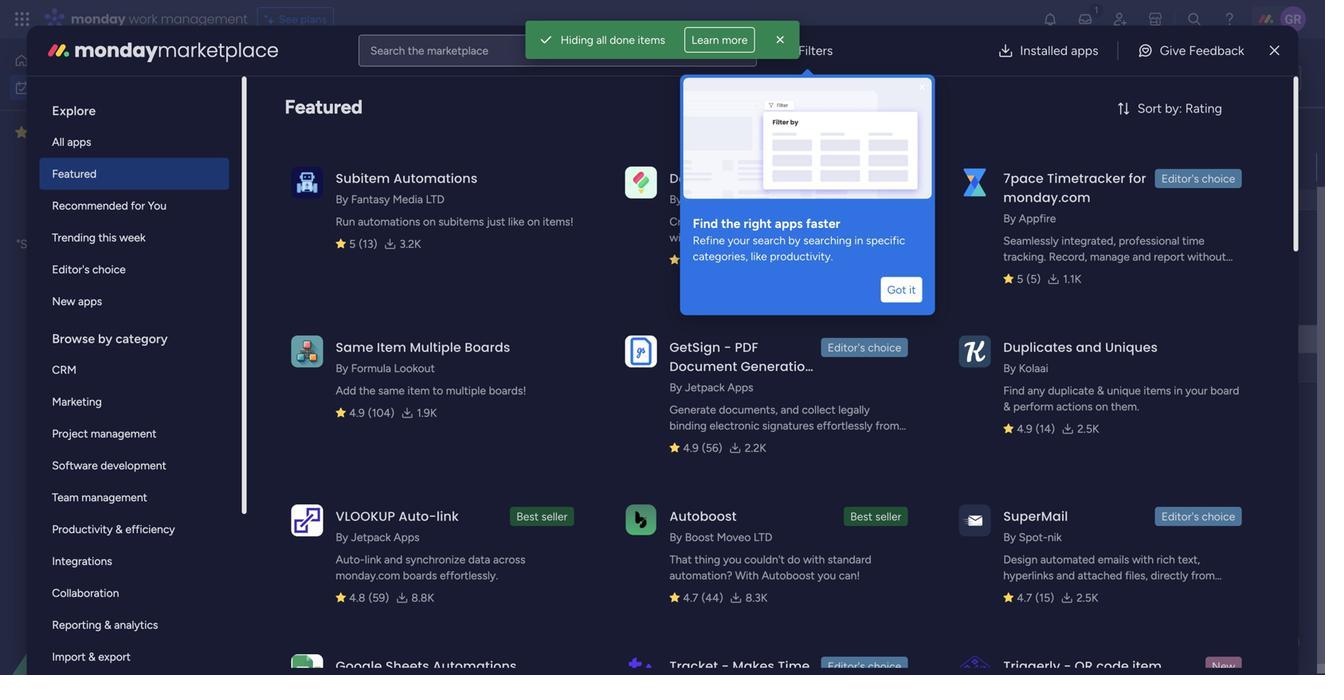 Task type: vqa. For each thing, say whether or not it's contained in the screenshot.
same's 'THE'
yes



Task type: describe. For each thing, give the bounding box(es) containing it.
to- for task 1
[[685, 162, 700, 175]]

give feedback button
[[1125, 35, 1258, 67]]

featured inside option
[[52, 167, 97, 181]]

work
[[278, 60, 342, 96]]

update feed image
[[1078, 11, 1094, 27]]

8.8k
[[412, 591, 434, 605]]

(5) for the
[[1027, 272, 1041, 286]]

task 1
[[258, 161, 287, 174]]

duplicate
[[1048, 384, 1095, 397]]

no favorite boards yet "star" any board so that you can easily access it later
[[16, 219, 187, 269]]

4.7 for autoboost
[[683, 591, 699, 605]]

0 horizontal spatial like
[[508, 215, 525, 228]]

all apps option
[[39, 126, 229, 158]]

mar
[[1102, 333, 1120, 346]]

editor's choice inside option
[[52, 263, 126, 276]]

generate documents, and collect legally binding electronic signatures effortlessly from your monday.com boards
[[670, 403, 900, 448]]

on down media at the left of the page
[[423, 215, 436, 228]]

search
[[753, 233, 786, 247]]

seller for autoboost
[[876, 510, 902, 523]]

v2 overdue deadline image
[[1066, 159, 1079, 175]]

boards inside auto-link and synchronize data across monday.com boards effortlessly.
[[403, 569, 437, 582]]

any inside "find any duplicate & unique items in your board & perform actions on them."
[[1028, 384, 1046, 397]]

add the same item to multiple boards!
[[336, 384, 527, 397]]

time
[[1183, 234, 1205, 248]]

2 vertical spatial add
[[336, 384, 356, 397]]

trending this week
[[52, 231, 146, 244]]

by up that
[[670, 530, 682, 544]]

monday.com inside auto-link and synchronize data across monday.com boards effortlessly.
[[336, 569, 400, 582]]

4.9 (104)
[[349, 406, 395, 420]]

monday marketplace
[[74, 37, 279, 64]]

find for any
[[1004, 384, 1025, 397]]

project management link for project
[[807, 326, 954, 353]]

0 horizontal spatial marketplace
[[158, 37, 279, 64]]

project up generation
[[809, 334, 845, 348]]

new for new apps
[[52, 295, 75, 308]]

actions
[[1057, 400, 1093, 413]]

in inside "find any duplicate & unique items in your board & perform actions on them."
[[1174, 384, 1183, 397]]

8.3k
[[746, 591, 768, 605]]

like inside find the right apps faster refine your search by searching in specific categories, like productivity.
[[751, 249, 767, 263]]

software development option
[[39, 450, 229, 481]]

seller for vlookup auto-link
[[542, 510, 568, 523]]

new item
[[241, 132, 289, 145]]

(104)
[[368, 406, 395, 420]]

new apps option
[[39, 285, 229, 317]]

do inside to do list button
[[1264, 71, 1277, 85]]

2 horizontal spatial 5
[[1017, 272, 1024, 286]]

4.7 for supermail
[[1017, 591, 1033, 605]]

got
[[888, 283, 907, 296]]

by inside duplicates and uniques by kolaai
[[1004, 362, 1017, 375]]

1 vertical spatial week
[[303, 415, 341, 435]]

for inside 7pace timetracker for monday.com
[[1129, 169, 1147, 187]]

that
[[120, 237, 142, 251]]

the for right
[[721, 216, 741, 231]]

2 vertical spatial you
[[818, 569, 836, 582]]

tracking.
[[1004, 250, 1047, 263]]

design
[[1004, 553, 1038, 566]]

app logo image for design automated emails with rich text, hyperlinks and attached files, directly from monday.com
[[959, 504, 991, 536]]

apps for installed apps
[[1071, 43, 1099, 58]]

items inside next week / 0 items
[[366, 419, 393, 432]]

it inside the no favorite boards yet "star" any board so that you can easily access it later
[[121, 255, 128, 269]]

auto-link and synchronize data across monday.com boards effortlessly.
[[336, 553, 526, 582]]

Filter dashboard by text search field
[[302, 126, 447, 151]]

boards inside the no favorite boards yet "star" any board so that you can easily access it later
[[105, 219, 143, 234]]

1.1k
[[1064, 272, 1082, 286]]

app logo image for add the same item to multiple boards!
[[291, 335, 323, 367]]

8
[[1122, 333, 1129, 346]]

import
[[52, 650, 86, 664]]

nik
[[1048, 530, 1062, 544]]

to-do for task 1
[[685, 162, 713, 175]]

do for project
[[700, 334, 713, 347]]

0 vertical spatial it
[[1254, 160, 1260, 174]]

items inside without a date / 0 items
[[400, 534, 428, 547]]

in inside find the right apps faster refine your search by searching in specific categories, like productivity.
[[855, 233, 864, 247]]

& inside create landing pages, help centers, blogs & kbs with monday docs
[[878, 215, 885, 228]]

monday.com inside 7pace timetracker for monday.com
[[1004, 189, 1091, 206]]

team management option
[[39, 481, 229, 513]]

feedback
[[1190, 43, 1245, 58]]

(14)
[[1036, 422, 1056, 436]]

0 horizontal spatial close image
[[773, 32, 789, 48]]

app logo image for run automations on subitems just like on items!
[[291, 166, 323, 198]]

0 vertical spatial 0
[[328, 247, 335, 260]]

see
[[279, 12, 298, 26]]

got it
[[888, 283, 916, 296]]

more
[[722, 33, 748, 47]]

task
[[258, 161, 280, 174]]

working on it
[[1194, 160, 1260, 174]]

& left export
[[88, 650, 96, 664]]

and inside seamlessly integrated, professional time tracking. record, manage and report without the extra work.
[[1133, 250, 1151, 263]]

1 + add item from the top
[[260, 189, 315, 202]]

3.2k
[[400, 237, 421, 251]]

import & export option
[[39, 641, 229, 673]]

without
[[1188, 250, 1227, 263]]

featured option
[[39, 158, 229, 190]]

the for same
[[359, 384, 376, 397]]

project up the centers,
[[809, 162, 845, 175]]

1 vertical spatial add
[[270, 361, 290, 375]]

editor's choice for supermail
[[1162, 510, 1236, 523]]

blogs
[[848, 215, 875, 228]]

find the right apps faster heading
[[693, 215, 923, 232]]

editor's inside option
[[52, 263, 90, 276]]

docs
[[670, 169, 702, 187]]

sites
[[722, 169, 752, 187]]

refine
[[693, 233, 725, 247]]

productivity & efficiency option
[[39, 513, 229, 545]]

integrations
[[52, 554, 112, 568]]

see plans
[[279, 12, 327, 26]]

app logo image for find any duplicate & unique items in your board & perform actions on them.
[[959, 335, 991, 367]]

& left perform
[[1004, 400, 1011, 413]]

on right "working"
[[1238, 160, 1251, 174]]

1 vertical spatial ltd
[[754, 530, 773, 544]]

apps for auto-
[[394, 530, 420, 544]]

0 horizontal spatial /
[[344, 415, 352, 435]]

management for task 1
[[848, 162, 914, 175]]

project inside option
[[52, 427, 88, 440]]

-
[[724, 338, 732, 356]]

to do list button
[[1220, 65, 1302, 91]]

1 horizontal spatial close image
[[916, 81, 929, 94]]

project management link for task 1
[[807, 153, 954, 181]]

monday.com inside design automated emails with rich text, hyperlinks and attached files, directly from monday.com
[[1004, 585, 1068, 598]]

boost
[[685, 530, 714, 544]]

management for project
[[848, 334, 914, 348]]

by inside find the right apps faster refine your search by searching in specific categories, like productivity.
[[789, 233, 801, 247]]

& left unique
[[1098, 384, 1105, 397]]

choice for supermail
[[1202, 510, 1236, 523]]

project management
[[52, 427, 157, 440]]

kolaai
[[1019, 362, 1049, 375]]

0 horizontal spatial autoboost
[[670, 507, 737, 525]]

recommended
[[52, 199, 128, 212]]

find the right apps faster refine your search by searching in specific categories, like productivity.
[[693, 216, 908, 263]]

by left appfire
[[1004, 212, 1017, 225]]

without a date / 0 items
[[268, 529, 428, 550]]

0 vertical spatial featured
[[285, 95, 363, 118]]

greg robinson image
[[1281, 6, 1307, 32]]

5 (5) for seamlessly integrated, professional time tracking. record, manage and report without the extra work.
[[1017, 272, 1041, 286]]

and inside auto-link and synchronize data across monday.com boards effortlessly.
[[384, 553, 403, 566]]

4.7 (44)
[[683, 591, 724, 605]]

with
[[735, 569, 759, 582]]

by jetpack apps for vlookup
[[336, 530, 420, 544]]

your inside "find any duplicate & unique items in your board & perform actions on them."
[[1186, 384, 1208, 397]]

0 vertical spatial management
[[161, 10, 248, 28]]

items down run
[[338, 247, 365, 260]]

2 + add item from the top
[[260, 361, 315, 375]]

fantasy
[[351, 193, 390, 206]]

0 vertical spatial link
[[437, 507, 459, 525]]

pdf
[[735, 338, 759, 356]]

generation
[[741, 358, 814, 375]]

searching
[[804, 233, 852, 247]]

project management option
[[39, 418, 229, 450]]

browse by category
[[52, 331, 168, 346]]

trending this week option
[[39, 222, 229, 253]]

reporting
[[52, 618, 102, 632]]

board inside "find any duplicate & unique items in your board & perform actions on them."
[[1211, 384, 1240, 397]]

lottie animation image
[[0, 514, 203, 675]]

sundae
[[776, 169, 825, 187]]

find for the
[[693, 216, 718, 231]]

5 for sites
[[683, 253, 690, 267]]

on left items!
[[527, 215, 540, 228]]

project management for project
[[809, 334, 914, 348]]

subitem
[[336, 169, 390, 187]]

alert containing hiding all done items
[[526, 21, 800, 59]]

you inside the no favorite boards yet "star" any board so that you can easily access it later
[[145, 237, 165, 251]]

1 board from the top
[[866, 128, 895, 141]]

(5) for docs
[[693, 253, 707, 267]]

& left efficiency
[[115, 523, 123, 536]]

lottie animation element
[[0, 514, 203, 675]]

2 + from the top
[[260, 361, 267, 375]]

apps for all apps
[[67, 135, 91, 149]]

installed apps
[[1020, 43, 1099, 58]]

to- for project
[[685, 334, 700, 347]]

import & export
[[52, 650, 131, 664]]

perform
[[1014, 400, 1054, 413]]

hyperlinks
[[1004, 569, 1054, 582]]

1 horizontal spatial marketplace
[[427, 44, 489, 57]]

1 horizontal spatial /
[[379, 529, 386, 550]]

integrations option
[[39, 545, 229, 577]]

so
[[105, 237, 117, 251]]

filters
[[799, 43, 833, 58]]

items!
[[543, 215, 574, 228]]

new apps
[[52, 295, 102, 308]]

jan
[[1100, 161, 1117, 173]]

1 + from the top
[[260, 189, 267, 202]]

appfire
[[1019, 212, 1057, 225]]

hiding all done items
[[561, 33, 666, 47]]

sort by: rating
[[1138, 101, 1223, 116]]

effortlessly.
[[440, 569, 498, 582]]

seamlessly
[[1004, 234, 1059, 248]]

4.9 for duplicates
[[1017, 422, 1033, 436]]

files,
[[1126, 569, 1149, 582]]

on inside "find any duplicate & unique items in your board & perform actions on them."
[[1096, 400, 1109, 413]]

supermail
[[1004, 507, 1069, 525]]

project left same
[[258, 333, 294, 346]]

same item multiple boards by formula lookout
[[336, 338, 511, 375]]

report
[[1154, 250, 1185, 263]]

see plans button
[[257, 7, 334, 31]]

2 board from the top
[[866, 300, 895, 313]]

1.9k
[[417, 406, 437, 420]]

auto- inside auto-link and synchronize data across monday.com boards effortlessly.
[[336, 553, 365, 566]]

project management for task 1
[[809, 162, 914, 175]]

editor's choice option
[[39, 253, 229, 285]]

monday inside create landing pages, help centers, blogs & kbs with monday docs
[[694, 231, 735, 244]]

find any duplicate & unique items in your board & perform actions on them.
[[1004, 384, 1240, 413]]

productivity & efficiency
[[52, 523, 175, 536]]

(59)
[[369, 591, 389, 605]]

app logo image for seamlessly integrated, professional time tracking. record, manage and report without the extra work.
[[959, 166, 991, 198]]

home link
[[10, 48, 194, 73]]

effortlessly
[[817, 419, 873, 432]]

choice for getsign - pdf document generation and esign collection
[[868, 341, 902, 354]]

your inside find the right apps faster refine your search by searching in specific categories, like productivity.
[[728, 233, 750, 247]]

browse by category heading
[[39, 317, 229, 354]]

do inside that thing you couldn't do with standard automation? with autoboost you can!
[[788, 553, 801, 566]]

0 vertical spatial add
[[270, 189, 290, 202]]

monday work management
[[71, 10, 248, 28]]

crazy
[[685, 193, 714, 206]]

management for project management
[[91, 427, 157, 440]]



Task type: locate. For each thing, give the bounding box(es) containing it.
0 vertical spatial do
[[700, 162, 713, 175]]

right
[[744, 216, 772, 231]]

2 project management link from the top
[[807, 326, 954, 353]]

link inside auto-link and synchronize data across monday.com boards effortlessly.
[[365, 553, 382, 566]]

0 vertical spatial by
[[756, 169, 772, 187]]

like
[[508, 215, 525, 228], [751, 249, 767, 263]]

1 horizontal spatial from
[[1192, 569, 1215, 582]]

2 horizontal spatial your
[[1186, 384, 1208, 397]]

efficiency
[[125, 523, 175, 536]]

/
[[344, 415, 352, 435], [379, 529, 386, 550]]

monday for monday work management
[[71, 10, 126, 28]]

for inside the recommended for you option
[[131, 199, 145, 212]]

app logo image left the boost
[[625, 504, 657, 536]]

new for new item
[[241, 132, 264, 145]]

yet
[[145, 219, 163, 234]]

0 horizontal spatial featured
[[52, 167, 97, 181]]

from right effortlessly
[[876, 419, 900, 432]]

4.9 left (14)
[[1017, 422, 1033, 436]]

run automations on subitems just like on items!
[[336, 215, 574, 228]]

1 vertical spatial project management
[[809, 334, 914, 348]]

and up generate at the right bottom of the page
[[670, 377, 696, 395]]

jetpack for vlookup
[[351, 530, 391, 544]]

getsign - pdf document generation and esign collection
[[670, 338, 814, 395]]

(5) down refine
[[693, 253, 707, 267]]

by jetpack apps down document
[[670, 381, 754, 394]]

4.9 left the (104)
[[349, 406, 365, 420]]

can
[[168, 237, 187, 251]]

from inside design automated emails with rich text, hyperlinks and attached files, directly from monday.com
[[1192, 569, 1215, 582]]

without
[[268, 529, 324, 550]]

select product image
[[14, 11, 30, 27]]

apps inside 'button'
[[1071, 43, 1099, 58]]

new inside button
[[241, 132, 264, 145]]

alert
[[526, 21, 800, 59]]

app logo image left "kolaai"
[[959, 335, 991, 367]]

and inside duplicates and uniques by kolaai
[[1076, 338, 1102, 356]]

2 do from the top
[[700, 334, 713, 347]]

choice for 7pace timetracker for monday.com
[[1202, 172, 1236, 185]]

board
[[71, 237, 102, 251], [1211, 384, 1240, 397]]

you
[[145, 237, 165, 251], [723, 553, 742, 566], [818, 569, 836, 582]]

export
[[98, 650, 131, 664]]

app logo image left a
[[291, 504, 323, 536]]

items inside "find any duplicate & unique items in your board & perform actions on them."
[[1144, 384, 1172, 397]]

& left kbs
[[878, 215, 885, 228]]

vlookup auto-link
[[336, 507, 459, 525]]

monday.com up 4.8 (59)
[[336, 569, 400, 582]]

2 to- from the top
[[685, 334, 700, 347]]

0 horizontal spatial by
[[98, 331, 112, 346]]

2 4.7 from the left
[[1017, 591, 1033, 605]]

close image
[[773, 32, 789, 48], [916, 81, 929, 94]]

find
[[693, 216, 718, 231], [1004, 384, 1025, 397]]

and inside getsign - pdf document generation and esign collection
[[670, 377, 696, 395]]

monday marketplace image
[[46, 38, 71, 63]]

0 vertical spatial project management
[[809, 162, 914, 175]]

collect
[[802, 403, 836, 417]]

1
[[283, 161, 287, 174]]

1 management from the top
[[848, 162, 914, 175]]

subitem automations by fantasy media ltd
[[336, 169, 478, 206]]

installed apps button
[[985, 35, 1112, 67]]

1 vertical spatial 5 (5)
[[1017, 272, 1041, 286]]

1 4.7 from the left
[[683, 591, 699, 605]]

2 vertical spatial 5
[[1017, 272, 1024, 286]]

your
[[728, 233, 750, 247], [1186, 384, 1208, 397], [670, 435, 692, 448]]

crm option
[[39, 354, 229, 386]]

marketing option
[[39, 386, 229, 418]]

1 vertical spatial link
[[365, 553, 382, 566]]

items up synchronize on the left of the page
[[400, 534, 428, 547]]

editor's for 7pace timetracker for monday.com
[[1162, 172, 1200, 185]]

jetpack for getsign
[[685, 381, 725, 394]]

2 to-do from the top
[[685, 334, 713, 347]]

1 vertical spatial any
[[1028, 384, 1046, 397]]

by down docs
[[670, 193, 682, 206]]

1 vertical spatial it
[[121, 255, 128, 269]]

0 horizontal spatial 4.9
[[349, 406, 365, 420]]

and down automated
[[1057, 569, 1075, 582]]

do right to
[[1264, 71, 1277, 85]]

1 horizontal spatial board
[[1211, 384, 1240, 397]]

esign
[[699, 377, 735, 395]]

learn more
[[692, 33, 748, 47]]

2 management from the top
[[848, 334, 914, 348]]

just
[[487, 215, 506, 228]]

app logo image left same
[[291, 335, 323, 367]]

your right unique
[[1186, 384, 1208, 397]]

best for vlookup auto-link
[[517, 510, 539, 523]]

learn
[[692, 33, 719, 47]]

for right jan
[[1129, 169, 1147, 187]]

app logo image right 1
[[291, 166, 323, 198]]

recommended for you option
[[39, 190, 229, 222]]

project management
[[809, 162, 914, 175], [809, 334, 914, 348]]

4.9 left (56)
[[683, 441, 699, 455]]

automated
[[1041, 553, 1095, 566]]

media
[[393, 193, 423, 206]]

app logo image left docs
[[625, 166, 657, 198]]

2 vertical spatial your
[[670, 435, 692, 448]]

across
[[493, 553, 526, 566]]

choice inside option
[[92, 263, 126, 276]]

management up 'monday marketplace'
[[161, 10, 248, 28]]

1 horizontal spatial apps
[[728, 381, 754, 394]]

with down create
[[670, 231, 692, 244]]

unique
[[1108, 384, 1141, 397]]

autoboost inside that thing you couldn't do with standard automation? with autoboost you can!
[[762, 569, 815, 582]]

with inside design automated emails with rich text, hyperlinks and attached files, directly from monday.com
[[1132, 553, 1154, 566]]

0 vertical spatial 4.9
[[349, 406, 365, 420]]

analytics
[[114, 618, 158, 632]]

2 vertical spatial new
[[1212, 660, 1236, 673]]

1 do from the top
[[700, 162, 713, 175]]

by inside the same item multiple boards by formula lookout
[[336, 362, 348, 375]]

project management link down got
[[807, 326, 954, 353]]

best seller up "across"
[[517, 510, 568, 523]]

app logo image
[[291, 166, 323, 198], [625, 166, 657, 198], [959, 166, 991, 198], [291, 335, 323, 367], [625, 335, 657, 367], [959, 335, 991, 367], [291, 504, 323, 536], [625, 504, 657, 536], [959, 504, 991, 536]]

categories,
[[693, 249, 748, 263]]

it inside button
[[910, 283, 916, 296]]

2 vertical spatial boards
[[403, 569, 437, 582]]

1 vertical spatial (5)
[[1027, 272, 1041, 286]]

0 vertical spatial for
[[1129, 169, 1147, 187]]

best seller for vlookup auto-link
[[517, 510, 568, 523]]

the inside seamlessly integrated, professional time tracking. record, manage and report without the extra work.
[[1004, 266, 1020, 279]]

by
[[756, 169, 772, 187], [789, 233, 801, 247], [98, 331, 112, 346]]

to- up crazy
[[685, 162, 700, 175]]

1 vertical spatial management
[[91, 427, 157, 440]]

choice
[[1202, 172, 1236, 185], [92, 263, 126, 276], [868, 341, 902, 354], [1202, 510, 1236, 523], [868, 660, 902, 673]]

1 project management from the top
[[809, 162, 914, 175]]

items right unique
[[1144, 384, 1172, 397]]

1 best seller from the left
[[517, 510, 568, 523]]

best up standard
[[851, 510, 873, 523]]

project up the software
[[52, 427, 88, 440]]

best seller for autoboost
[[851, 510, 902, 523]]

app logo image for auto-link and synchronize data across monday.com boards effortlessly.
[[291, 504, 323, 536]]

0 horizontal spatial link
[[365, 553, 382, 566]]

you down yet
[[145, 237, 165, 251]]

from down text,
[[1192, 569, 1215, 582]]

management up productivity & efficiency
[[82, 491, 147, 504]]

2.5k down attached
[[1077, 591, 1099, 605]]

1 vertical spatial boards
[[762, 435, 796, 448]]

the for marketplace
[[408, 44, 425, 57]]

any inside the no favorite boards yet "star" any board so that you can easily access it later
[[49, 237, 68, 251]]

0 vertical spatial apps
[[728, 381, 754, 394]]

2 seller from the left
[[876, 510, 902, 523]]

& inside option
[[104, 618, 111, 632]]

by:
[[1165, 101, 1183, 116]]

monday.com down hyperlinks
[[1004, 585, 1068, 598]]

do for task 1
[[700, 162, 713, 175]]

0 horizontal spatial you
[[145, 237, 165, 251]]

search
[[371, 44, 405, 57]]

you up "with" at right bottom
[[723, 553, 742, 566]]

by up 'productivity.' in the top right of the page
[[789, 233, 801, 247]]

1 horizontal spatial seller
[[876, 510, 902, 523]]

it right "working"
[[1254, 160, 1260, 174]]

5 down tracking.
[[1017, 272, 1024, 286]]

formula
[[351, 362, 391, 375]]

1 horizontal spatial new
[[241, 132, 264, 145]]

+ add item down 1
[[260, 189, 315, 202]]

reporting & analytics option
[[39, 609, 229, 641]]

new inside 'option'
[[52, 295, 75, 308]]

auto-
[[399, 507, 437, 525], [336, 553, 365, 566]]

with inside create landing pages, help centers, blogs & kbs with monday docs
[[670, 231, 692, 244]]

2 horizontal spatial 0
[[390, 534, 397, 547]]

link up synchronize on the left of the page
[[437, 507, 459, 525]]

1 horizontal spatial auto-
[[399, 507, 437, 525]]

2 best from the left
[[851, 510, 873, 523]]

invite members image
[[1113, 11, 1129, 27]]

and up signatures
[[781, 403, 799, 417]]

(13)
[[359, 237, 377, 251]]

by jetpack apps for getsign
[[670, 381, 754, 394]]

and inside "generate documents, and collect legally binding electronic signatures effortlessly from your monday.com boards"
[[781, 403, 799, 417]]

1 project management link from the top
[[807, 153, 954, 181]]

1 vertical spatial you
[[723, 553, 742, 566]]

your inside "generate documents, and collect legally binding electronic signatures effortlessly from your monday.com boards"
[[670, 435, 692, 448]]

editor's for getsign - pdf document generation and esign collection
[[828, 341, 866, 354]]

1 vertical spatial auto-
[[336, 553, 365, 566]]

ltd up couldn't
[[754, 530, 773, 544]]

duplicates and uniques by kolaai
[[1004, 338, 1158, 375]]

monday.com inside "generate documents, and collect legally binding electronic signatures effortlessly from your monday.com boards"
[[695, 435, 759, 448]]

0 vertical spatial 5 (5)
[[683, 253, 707, 267]]

2 best seller from the left
[[851, 510, 902, 523]]

the down formula
[[359, 384, 376, 397]]

with inside that thing you couldn't do with standard automation? with autoboost you can!
[[804, 553, 825, 566]]

4.9 for same
[[349, 406, 365, 420]]

1 vertical spatial do
[[788, 553, 801, 566]]

marketplace right search
[[427, 44, 489, 57]]

by left "kolaai"
[[1004, 362, 1017, 375]]

7pace
[[1004, 169, 1044, 187]]

autoboost up the boost
[[670, 507, 737, 525]]

0 horizontal spatial any
[[49, 237, 68, 251]]

monday
[[71, 10, 126, 28], [74, 37, 158, 64], [694, 231, 735, 244]]

0 horizontal spatial jetpack
[[351, 530, 391, 544]]

0 vertical spatial to-do
[[685, 162, 713, 175]]

to up 1.9k
[[433, 384, 443, 397]]

to-do for project
[[685, 334, 713, 347]]

by inside the docs to sites by sundae by crazy ant labs llc
[[670, 193, 682, 206]]

1 vertical spatial like
[[751, 249, 767, 263]]

0 horizontal spatial new
[[52, 295, 75, 308]]

1 vertical spatial for
[[131, 199, 145, 212]]

by inside the docs to sites by sundae by crazy ant labs llc
[[756, 169, 772, 187]]

text,
[[1178, 553, 1201, 566]]

management up development
[[91, 427, 157, 440]]

timetracker
[[1048, 169, 1126, 187]]

editor's choice for 7pace timetracker for monday.com
[[1162, 172, 1236, 185]]

5 for by
[[349, 237, 356, 251]]

1 horizontal spatial to
[[705, 169, 718, 187]]

landing
[[706, 215, 743, 228]]

multiple
[[410, 338, 461, 356]]

(44)
[[702, 591, 724, 605]]

to inside the docs to sites by sundae by crazy ant labs llc
[[705, 169, 718, 187]]

(5)
[[693, 253, 707, 267], [1027, 272, 1041, 286]]

0 horizontal spatial apps
[[394, 530, 420, 544]]

recommended for you
[[52, 199, 167, 212]]

help image
[[1222, 11, 1238, 27]]

2.5k down actions
[[1078, 422, 1100, 436]]

app logo image for create landing pages, help centers, blogs & kbs with monday docs
[[625, 166, 657, 198]]

same
[[336, 338, 374, 356]]

trending
[[52, 231, 96, 244]]

monday for monday marketplace
[[74, 37, 158, 64]]

boards down signatures
[[762, 435, 796, 448]]

week right next
[[303, 415, 341, 435]]

management up kbs
[[848, 162, 914, 175]]

signatures
[[763, 419, 814, 432]]

filters button
[[770, 35, 846, 67]]

week right the so
[[119, 231, 146, 244]]

1 horizontal spatial best
[[851, 510, 873, 523]]

2 project management from the top
[[809, 334, 914, 348]]

kbs
[[888, 215, 907, 228]]

link down date
[[365, 553, 382, 566]]

178
[[730, 253, 747, 267]]

can!
[[839, 569, 860, 582]]

management for team management
[[82, 491, 147, 504]]

give
[[1160, 43, 1186, 58]]

2 horizontal spatial 4.9
[[1017, 422, 1033, 436]]

week inside option
[[119, 231, 146, 244]]

boards inside "generate documents, and collect legally binding electronic signatures effortlessly from your monday.com boards"
[[762, 435, 796, 448]]

in down blogs
[[855, 233, 864, 247]]

easily
[[48, 255, 78, 269]]

0 vertical spatial by jetpack apps
[[670, 381, 754, 394]]

home option
[[10, 48, 194, 73]]

1 vertical spatial do
[[700, 334, 713, 347]]

1 horizontal spatial 5 (5)
[[1017, 272, 1041, 286]]

apps inside find the right apps faster refine your search by searching in specific categories, like productivity.
[[775, 216, 803, 231]]

1 horizontal spatial boards
[[403, 569, 437, 582]]

2.5k for on
[[1078, 422, 1100, 436]]

marketplace down monday work management
[[158, 37, 279, 64]]

1 horizontal spatial autoboost
[[762, 569, 815, 582]]

monday.com down electronic
[[695, 435, 759, 448]]

0 vertical spatial autoboost
[[670, 507, 737, 525]]

1 horizontal spatial ltd
[[754, 530, 773, 544]]

done
[[610, 33, 635, 47]]

board
[[866, 128, 895, 141], [866, 300, 895, 313]]

by down vlookup
[[336, 530, 348, 544]]

and
[[1133, 250, 1151, 263], [1076, 338, 1102, 356], [670, 377, 696, 395], [781, 403, 799, 417], [384, 553, 403, 566], [1057, 569, 1075, 582]]

list box
[[39, 89, 229, 675]]

like down search on the top right of the page
[[751, 249, 767, 263]]

collaboration option
[[39, 577, 229, 609]]

0 left 5 (13)
[[328, 247, 335, 260]]

monday down landing
[[694, 231, 735, 244]]

with
[[670, 231, 692, 244], [804, 553, 825, 566], [1132, 553, 1154, 566]]

0 horizontal spatial auto-
[[336, 553, 365, 566]]

apps for new apps
[[78, 295, 102, 308]]

0 vertical spatial like
[[508, 215, 525, 228]]

marketing
[[52, 395, 102, 409]]

find inside "find any duplicate & unique items in your board & perform actions on them."
[[1004, 384, 1025, 397]]

0 vertical spatial to
[[705, 169, 718, 187]]

editor's choice
[[1162, 172, 1236, 185], [52, 263, 126, 276], [828, 341, 902, 354], [1162, 510, 1236, 523], [828, 660, 902, 673]]

list box containing explore
[[39, 89, 229, 675]]

apps down update feed icon
[[1071, 43, 1099, 58]]

5 (5) down refine
[[683, 253, 707, 267]]

work
[[129, 10, 157, 28]]

4.9 (56)
[[683, 441, 723, 455]]

learn more button
[[685, 27, 755, 53]]

2.2k
[[745, 441, 767, 455]]

items inside 'alert'
[[638, 33, 666, 47]]

1 vertical spatial to-do
[[685, 334, 713, 347]]

0 inside next week / 0 items
[[356, 419, 363, 432]]

boards up that
[[105, 219, 143, 234]]

auto- down without a date / 0 items on the left of the page
[[336, 553, 365, 566]]

0 horizontal spatial it
[[121, 255, 128, 269]]

ltd
[[426, 193, 445, 206], [754, 530, 773, 544]]

app logo image for generate documents, and collect legally binding electronic signatures effortlessly from your monday.com boards
[[625, 335, 657, 367]]

0 horizontal spatial 5
[[349, 237, 356, 251]]

0 horizontal spatial best seller
[[517, 510, 568, 523]]

monday marketplace image
[[1148, 11, 1164, 27]]

app logo image left getsign
[[625, 335, 657, 367]]

0 vertical spatial boards
[[105, 219, 143, 234]]

0 vertical spatial week
[[119, 231, 146, 244]]

0 vertical spatial close image
[[773, 32, 789, 48]]

by down same
[[336, 362, 348, 375]]

0 vertical spatial do
[[1264, 71, 1277, 85]]

management inside option
[[82, 491, 147, 504]]

0 down vlookup auto-link
[[390, 534, 397, 547]]

1 to-do from the top
[[685, 162, 713, 175]]

team
[[52, 491, 79, 504]]

any up easily
[[49, 237, 68, 251]]

(5) down tracking.
[[1027, 272, 1041, 286]]

find up refine
[[693, 216, 718, 231]]

1 seller from the left
[[542, 510, 568, 523]]

2.5k for monday.com
[[1077, 591, 1099, 605]]

by inside subitem automations by fantasy media ltd
[[336, 193, 348, 206]]

reporting & analytics
[[52, 618, 158, 632]]

board inside the no favorite boards yet "star" any board so that you can easily access it later
[[71, 237, 102, 251]]

0 horizontal spatial boards
[[105, 219, 143, 234]]

1 to- from the top
[[685, 162, 700, 175]]

give feedback
[[1160, 43, 1245, 58]]

0 horizontal spatial 5 (5)
[[683, 253, 707, 267]]

1 horizontal spatial link
[[437, 507, 459, 525]]

2 vertical spatial by
[[98, 331, 112, 346]]

4.9
[[349, 406, 365, 420], [1017, 422, 1033, 436], [683, 441, 699, 455]]

2 horizontal spatial it
[[1254, 160, 1260, 174]]

subitems
[[439, 215, 484, 228]]

2 horizontal spatial with
[[1132, 553, 1154, 566]]

2 vertical spatial management
[[82, 491, 147, 504]]

best seller up standard
[[851, 510, 902, 523]]

2 horizontal spatial you
[[818, 569, 836, 582]]

0 vertical spatial 2.5k
[[1078, 422, 1100, 436]]

1 best from the left
[[517, 510, 539, 523]]

editor's for supermail
[[1162, 510, 1200, 523]]

in right unique
[[1174, 384, 1183, 397]]

/ left the (104)
[[344, 415, 352, 435]]

5 (5) for create landing pages, help centers, blogs & kbs with monday docs
[[683, 253, 707, 267]]

apps up documents,
[[728, 381, 754, 394]]

1 vertical spatial 0
[[356, 419, 363, 432]]

featured down all apps on the left top of page
[[52, 167, 97, 181]]

new item button
[[234, 126, 296, 151]]

0 horizontal spatial 4.7
[[683, 591, 699, 605]]

apps right "all"
[[67, 135, 91, 149]]

my
[[235, 60, 272, 96]]

the inside find the right apps faster refine your search by searching in specific categories, like productivity.
[[721, 216, 741, 231]]

0 horizontal spatial to
[[433, 384, 443, 397]]

1 horizontal spatial week
[[303, 415, 341, 435]]

your down binding
[[670, 435, 692, 448]]

0 vertical spatial find
[[693, 216, 718, 231]]

2 vertical spatial it
[[910, 283, 916, 296]]

your up 178
[[728, 233, 750, 247]]

app logo image left 7pace
[[959, 166, 991, 198]]

explore heading
[[39, 89, 229, 126]]

app logo image for that thing you couldn't do with standard automation? with autoboost you can!
[[625, 504, 657, 536]]

project management link up kbs
[[807, 153, 954, 181]]

1 horizontal spatial (5)
[[1027, 272, 1041, 286]]

featured up filter dashboard by text search box
[[285, 95, 363, 118]]

notifications image
[[1043, 11, 1059, 27]]

0 horizontal spatial with
[[670, 231, 692, 244]]

multiple
[[446, 384, 486, 397]]

1 vertical spatial by jetpack apps
[[336, 530, 420, 544]]

0 vertical spatial /
[[344, 415, 352, 435]]

by up llc
[[756, 169, 772, 187]]

1 image
[[1090, 1, 1104, 19]]

by inside heading
[[98, 331, 112, 346]]

you left can!
[[818, 569, 836, 582]]

app logo image left by spot-nik at the right bottom
[[959, 504, 991, 536]]

0 vertical spatial in
[[855, 233, 864, 247]]

0 horizontal spatial week
[[119, 231, 146, 244]]

favorite
[[59, 219, 102, 234]]

apps for -
[[728, 381, 754, 394]]

1 vertical spatial management
[[848, 334, 914, 348]]

apps inside 'option'
[[78, 295, 102, 308]]

to-do up crazy
[[685, 162, 713, 175]]

by up generate at the right bottom of the page
[[670, 381, 682, 394]]

and left "mar"
[[1076, 338, 1102, 356]]

search everything image
[[1187, 11, 1203, 27]]

1 horizontal spatial it
[[910, 283, 916, 296]]

find up perform
[[1004, 384, 1025, 397]]

0 inside without a date / 0 items
[[390, 534, 397, 547]]

to-do
[[685, 162, 713, 175], [685, 334, 713, 347]]

from inside "generate documents, and collect legally binding electronic signatures effortlessly from your monday.com boards"
[[876, 419, 900, 432]]

apps inside option
[[67, 135, 91, 149]]

ltd inside subitem automations by fantasy media ltd
[[426, 193, 445, 206]]

management inside option
[[91, 427, 157, 440]]

editor's choice for getsign - pdf document generation and esign collection
[[828, 341, 902, 354]]

dapulse x slim image
[[1270, 41, 1280, 60]]

by left spot-
[[1004, 530, 1017, 544]]

with up the 'files,'
[[1132, 553, 1154, 566]]

2 vertical spatial 4.9
[[683, 441, 699, 455]]

4.7 left the (44)
[[683, 591, 699, 605]]

1 horizontal spatial with
[[804, 553, 825, 566]]

and inside design automated emails with rich text, hyperlinks and attached files, directly from monday.com
[[1057, 569, 1075, 582]]

1 vertical spatial /
[[379, 529, 386, 550]]

1 vertical spatial +
[[260, 361, 267, 375]]

1 vertical spatial 4.9
[[1017, 422, 1033, 436]]

best for autoboost
[[851, 510, 873, 523]]

add down formula
[[336, 384, 356, 397]]

create
[[670, 215, 704, 228]]

auto- up synchronize on the left of the page
[[399, 507, 437, 525]]

find inside find the right apps faster refine your search by searching in specific categories, like productivity.
[[693, 216, 718, 231]]

item inside button
[[267, 132, 289, 145]]

5 left categories,
[[683, 253, 690, 267]]

v2 star 2 image
[[15, 123, 28, 142]]

boards
[[105, 219, 143, 234], [762, 435, 796, 448], [403, 569, 437, 582]]

docs to sites by sundae by crazy ant labs llc
[[670, 169, 825, 206]]

by appfire
[[1004, 212, 1057, 225]]

project
[[809, 162, 845, 175], [258, 333, 294, 346], [809, 334, 845, 348], [52, 427, 88, 440]]

1 vertical spatial apps
[[394, 530, 420, 544]]



